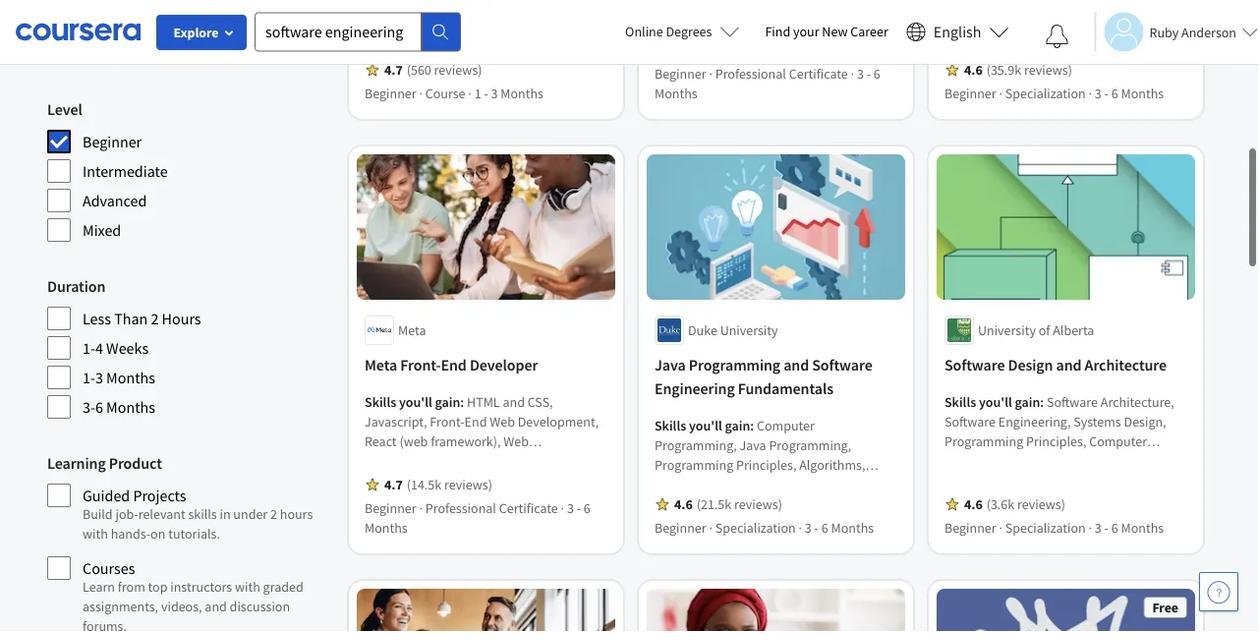 Task type: locate. For each thing, give the bounding box(es) containing it.
gain down meta front-end developer
[[435, 393, 460, 411]]

gain down java programming and software engineering fundamentals
[[725, 417, 751, 434]]

with up discussion
[[235, 578, 260, 596]]

1 horizontal spatial certificate
[[789, 65, 848, 83]]

beginner down (3.6k
[[945, 519, 997, 537]]

3 inside 4.6 (43k reviews) beginner · professional certificate · 3 - 6 months
[[857, 65, 864, 83]]

2 horizontal spatial and
[[1057, 355, 1082, 374]]

specialization down "4.6 (21.5k reviews)"
[[716, 519, 796, 537]]

gain for programming
[[725, 417, 751, 434]]

fundamentals
[[738, 378, 834, 398]]

skills you'll gain : for programming
[[655, 417, 757, 434]]

hours
[[162, 309, 201, 328]]

videos,
[[161, 598, 202, 615]]

1 horizontal spatial gain
[[725, 417, 751, 434]]

0 vertical spatial with
[[83, 525, 108, 543]]

skills
[[365, 393, 396, 411], [945, 393, 977, 411], [655, 417, 687, 434]]

software up fundamentals
[[812, 355, 873, 374]]

4.6 left (3.6k
[[965, 495, 983, 513]]

1-
[[83, 338, 95, 358], [83, 368, 95, 387]]

gain
[[435, 393, 460, 411], [1015, 393, 1041, 411], [725, 417, 751, 434]]

1 1- from the top
[[83, 338, 95, 358]]

beginner · specialization · 3 - 6 months for java programming and software engineering fundamentals
[[655, 519, 874, 537]]

skills you'll gain : for design
[[945, 393, 1047, 411]]

reviews) right the (21.5k
[[734, 495, 783, 513]]

course
[[425, 84, 466, 102]]

: for design
[[1041, 393, 1044, 411]]

meta for meta front-end developer
[[365, 355, 397, 374]]

than
[[114, 309, 148, 328]]

skills you'll gain : for front-
[[365, 393, 467, 411]]

2 horizontal spatial skills you'll gain :
[[945, 393, 1047, 411]]

4.6 for (35.9k
[[965, 61, 983, 79]]

(560
[[407, 61, 431, 79]]

reviews) right (3.6k
[[1018, 495, 1066, 513]]

and inside software design and architecture link
[[1057, 355, 1082, 374]]

1 horizontal spatial professional
[[716, 65, 786, 83]]

1 horizontal spatial university
[[978, 321, 1036, 339]]

english button
[[898, 0, 1017, 64]]

1 vertical spatial meta
[[365, 355, 397, 374]]

with
[[83, 525, 108, 543], [235, 578, 260, 596]]

you'll down design
[[979, 393, 1013, 411]]

1 vertical spatial professional
[[425, 499, 496, 517]]

6 inside duration group
[[95, 397, 103, 417]]

6
[[874, 65, 881, 83], [1112, 84, 1119, 102], [95, 397, 103, 417], [584, 499, 591, 517], [822, 519, 829, 537], [1112, 519, 1119, 537]]

0 vertical spatial certificate
[[789, 65, 848, 83]]

skills you'll gain : down engineering
[[655, 417, 757, 434]]

None search field
[[255, 12, 461, 52]]

gain for design
[[1015, 393, 1041, 411]]

0 horizontal spatial skills
[[365, 393, 396, 411]]

university left of
[[978, 321, 1036, 339]]

beginner down (560
[[365, 84, 417, 102]]

duke
[[688, 321, 718, 339]]

meta front-end developer link
[[365, 353, 608, 376]]

hours
[[280, 505, 313, 523]]

0 horizontal spatial meta
[[365, 355, 397, 374]]

reviews) down find
[[724, 41, 772, 59]]

meta for meta
[[398, 321, 426, 339]]

show more
[[47, 44, 122, 64]]

beginner down (43k
[[655, 65, 707, 83]]

online
[[625, 23, 663, 40]]

1 horizontal spatial and
[[784, 355, 809, 374]]

reviews) down show notifications icon
[[1025, 61, 1073, 79]]

and inside java programming and software engineering fundamentals
[[784, 355, 809, 374]]

2 horizontal spatial you'll
[[979, 393, 1013, 411]]

explore
[[174, 24, 219, 41]]

beginner · professional certificate · 3 - 6 months
[[365, 499, 591, 537]]

1 horizontal spatial 2
[[270, 505, 277, 523]]

0 horizontal spatial and
[[205, 598, 227, 615]]

reviews) for 4.6 (3.6k reviews)
[[1018, 495, 1066, 513]]

beginner
[[655, 65, 707, 83], [365, 84, 417, 102], [945, 84, 997, 102], [83, 132, 142, 151], [365, 499, 417, 517], [655, 519, 707, 537], [945, 519, 997, 537]]

professional down (43k
[[716, 65, 786, 83]]

your
[[793, 23, 820, 40]]

university
[[720, 321, 778, 339], [978, 321, 1036, 339]]

1 vertical spatial certificate
[[499, 499, 558, 517]]

java
[[655, 355, 686, 374]]

2 horizontal spatial gain
[[1015, 393, 1041, 411]]

0 horizontal spatial you'll
[[399, 393, 432, 411]]

skills you'll gain :
[[365, 393, 467, 411], [945, 393, 1047, 411], [655, 417, 757, 434]]

duke university
[[688, 321, 778, 339]]

2 1- from the top
[[83, 368, 95, 387]]

4.6 down the degrees on the top right of page
[[674, 41, 693, 59]]

beginner for 4.6 (21.5k reviews)
[[655, 519, 707, 537]]

0 horizontal spatial with
[[83, 525, 108, 543]]

1 horizontal spatial skills you'll gain :
[[655, 417, 757, 434]]

beginner down (14.5k
[[365, 499, 417, 517]]

skills you'll gain : down design
[[945, 393, 1047, 411]]

0 horizontal spatial software
[[812, 355, 873, 374]]

4.6 inside 4.6 (43k reviews) beginner · professional certificate · 3 - 6 months
[[674, 41, 693, 59]]

and down alberta
[[1057, 355, 1082, 374]]

degrees
[[666, 23, 712, 40]]

specialization down 4.6 (3.6k reviews) on the bottom of the page
[[1006, 519, 1086, 537]]

4.7 (14.5k reviews)
[[384, 476, 493, 493]]

1 horizontal spatial software
[[945, 355, 1005, 374]]

1 software from the left
[[812, 355, 873, 374]]

under
[[233, 505, 268, 523]]

on
[[151, 525, 166, 543]]

beginner · course · 1 - 3 months
[[365, 84, 544, 102]]

reviews)
[[724, 41, 772, 59], [434, 61, 482, 79], [1025, 61, 1073, 79], [444, 476, 493, 493], [734, 495, 783, 513], [1018, 495, 1066, 513]]

2 right than
[[151, 309, 159, 328]]

and down instructors
[[205, 598, 227, 615]]

beginner · specialization · 3 - 6 months for software design and architecture
[[945, 519, 1164, 537]]

: down fundamentals
[[751, 417, 754, 434]]

1 vertical spatial with
[[235, 578, 260, 596]]

university up programming
[[720, 321, 778, 339]]

find your new career
[[765, 23, 889, 40]]

top
[[148, 578, 168, 596]]

0 horizontal spatial gain
[[435, 393, 460, 411]]

from
[[118, 578, 145, 596]]

engineering
[[655, 378, 735, 398]]

beginner down (35.9k
[[945, 84, 997, 102]]

architecture
[[1085, 355, 1167, 374]]

1 vertical spatial 2
[[270, 505, 277, 523]]

1- down less
[[83, 338, 95, 358]]

1 university from the left
[[720, 321, 778, 339]]

0 horizontal spatial :
[[460, 393, 464, 411]]

4.6 (43k reviews) beginner · professional certificate · 3 - 6 months
[[655, 41, 881, 102]]

1 horizontal spatial skills
[[655, 417, 687, 434]]

1- up 3-
[[83, 368, 95, 387]]

1 horizontal spatial :
[[751, 417, 754, 434]]

4.6 (35.9k reviews)
[[965, 61, 1073, 79]]

1 horizontal spatial meta
[[398, 321, 426, 339]]

tutorials.
[[168, 525, 220, 543]]

1 4.7 from the top
[[384, 61, 403, 79]]

2 horizontal spatial :
[[1041, 393, 1044, 411]]

forums.
[[83, 617, 127, 631]]

professional
[[716, 65, 786, 83], [425, 499, 496, 517]]

:
[[460, 393, 464, 411], [1041, 393, 1044, 411], [751, 417, 754, 434]]

2 4.7 from the top
[[384, 476, 403, 493]]

level group
[[47, 97, 329, 243]]

beginner · specialization · 3 - 6 months down 4.6 (35.9k reviews)
[[945, 84, 1164, 102]]

beginner inside beginner · professional certificate · 3 - 6 months
[[365, 499, 417, 517]]

learning product group
[[47, 451, 329, 631]]

you'll for programming
[[689, 417, 722, 434]]

specialization
[[1006, 84, 1086, 102], [716, 519, 796, 537], [1006, 519, 1086, 537]]

show
[[47, 44, 84, 64]]

professional inside 4.6 (43k reviews) beginner · professional certificate · 3 - 6 months
[[716, 65, 786, 83]]

0 vertical spatial meta
[[398, 321, 426, 339]]

1 horizontal spatial you'll
[[689, 417, 722, 434]]

0 vertical spatial professional
[[716, 65, 786, 83]]

0 horizontal spatial professional
[[425, 499, 496, 517]]

2 software from the left
[[945, 355, 1005, 374]]

0 horizontal spatial certificate
[[499, 499, 558, 517]]

beginner down the (21.5k
[[655, 519, 707, 537]]

·
[[709, 65, 713, 83], [851, 65, 855, 83], [419, 84, 423, 102], [468, 84, 472, 102], [999, 84, 1003, 102], [1089, 84, 1092, 102], [419, 499, 423, 517], [561, 499, 564, 517], [709, 519, 713, 537], [799, 519, 802, 537], [999, 519, 1003, 537], [1089, 519, 1092, 537]]

professional down 4.7 (14.5k reviews) at the bottom of page
[[425, 499, 496, 517]]

4.7
[[384, 61, 403, 79], [384, 476, 403, 493]]

1 vertical spatial 1-
[[83, 368, 95, 387]]

0 vertical spatial 1-
[[83, 338, 95, 358]]

2 left the hours
[[270, 505, 277, 523]]

beginner · specialization · 3 - 6 months down 4.6 (3.6k reviews) on the bottom of the page
[[945, 519, 1164, 537]]

reviews) up beginner · professional certificate · 3 - 6 months
[[444, 476, 493, 493]]

1 horizontal spatial with
[[235, 578, 260, 596]]

english
[[934, 22, 982, 42]]

2 inside the build job-relevant skills in under 2 hours with hands-on tutorials.
[[270, 505, 277, 523]]

1 vertical spatial 4.7
[[384, 476, 403, 493]]

meta left 'front-'
[[365, 355, 397, 374]]

4.6 left the (21.5k
[[674, 495, 693, 513]]

: down design
[[1041, 393, 1044, 411]]

0 vertical spatial 2
[[151, 309, 159, 328]]

4.6 (3.6k reviews)
[[965, 495, 1066, 513]]

gain down design
[[1015, 393, 1041, 411]]

months inside beginner · professional certificate · 3 - 6 months
[[365, 519, 408, 537]]

and up fundamentals
[[784, 355, 809, 374]]

beginner for 4.7 (14.5k reviews)
[[365, 499, 417, 517]]

skills you'll gain : down 'front-'
[[365, 393, 467, 411]]

2 horizontal spatial skills
[[945, 393, 977, 411]]

you'll down engineering
[[689, 417, 722, 434]]

4.7 for 4.7 (560 reviews)
[[384, 61, 403, 79]]

beginner · specialization · 3 - 6 months down "4.6 (21.5k reviews)"
[[655, 519, 874, 537]]

4.6 left (35.9k
[[965, 61, 983, 79]]

4.6
[[674, 41, 693, 59], [965, 61, 983, 79], [674, 495, 693, 513], [965, 495, 983, 513]]

beginner up intermediate
[[83, 132, 142, 151]]

with down the build
[[83, 525, 108, 543]]

reviews) for 4.7 (14.5k reviews)
[[444, 476, 493, 493]]

skills
[[188, 505, 217, 523]]

: for programming
[[751, 417, 754, 434]]

help center image
[[1207, 580, 1231, 604]]

online degrees
[[625, 23, 712, 40]]

0 horizontal spatial 2
[[151, 309, 159, 328]]

online degrees button
[[610, 10, 756, 53]]

hands-
[[111, 525, 151, 543]]

4.7 left (14.5k
[[384, 476, 403, 493]]

4.7 left (560
[[384, 61, 403, 79]]

new
[[822, 23, 848, 40]]

: down end
[[460, 393, 464, 411]]

- inside 4.6 (43k reviews) beginner · professional certificate · 3 - 6 months
[[867, 65, 871, 83]]

meta up 'front-'
[[398, 321, 426, 339]]

software
[[812, 355, 873, 374], [945, 355, 1005, 374]]

software left design
[[945, 355, 1005, 374]]

beginner · specialization · 3 - 6 months
[[945, 84, 1164, 102], [655, 519, 874, 537], [945, 519, 1164, 537]]

reviews) up the beginner · course · 1 - 3 months
[[434, 61, 482, 79]]

0 horizontal spatial skills you'll gain :
[[365, 393, 467, 411]]

graded
[[263, 578, 304, 596]]

courses
[[83, 558, 135, 578]]

you'll down 'front-'
[[399, 393, 432, 411]]

0 vertical spatial 4.7
[[384, 61, 403, 79]]

- for 4.6 (35.9k reviews)
[[1105, 84, 1109, 102]]

0 horizontal spatial university
[[720, 321, 778, 339]]



Task type: vqa. For each thing, say whether or not it's contained in the screenshot.


Task type: describe. For each thing, give the bounding box(es) containing it.
(21.5k
[[697, 495, 732, 513]]

3-
[[83, 397, 95, 417]]

relevant
[[138, 505, 185, 523]]

and for architecture
[[1057, 355, 1082, 374]]

intermediate
[[83, 161, 168, 181]]

months inside 4.6 (43k reviews) beginner · professional certificate · 3 - 6 months
[[655, 84, 698, 102]]

duration
[[47, 276, 106, 296]]

programming
[[689, 355, 781, 374]]

What do you want to learn? text field
[[255, 12, 422, 52]]

certificate inside beginner · professional certificate · 3 - 6 months
[[499, 499, 558, 517]]

beginner for 4.6 (3.6k reviews)
[[945, 519, 997, 537]]

3-6 months
[[83, 397, 155, 417]]

specialization for software design and architecture
[[1006, 519, 1086, 537]]

learn from top instructors with graded assignments, videos, and discussion forums.
[[83, 578, 304, 631]]

1- for 4
[[83, 338, 95, 358]]

beginner for 4.6 (35.9k reviews)
[[945, 84, 997, 102]]

4.6 for (43k
[[674, 41, 693, 59]]

reviews) inside 4.6 (43k reviews) beginner · professional certificate · 3 - 6 months
[[724, 41, 772, 59]]

with inside the learn from top instructors with graded assignments, videos, and discussion forums.
[[235, 578, 260, 596]]

front-
[[400, 355, 441, 374]]

2 inside duration group
[[151, 309, 159, 328]]

reviews) for 4.7 (560 reviews)
[[434, 61, 482, 79]]

java programming and software engineering fundamentals
[[655, 355, 873, 398]]

with inside the build job-relevant skills in under 2 hours with hands-on tutorials.
[[83, 525, 108, 543]]

level
[[47, 99, 82, 119]]

discussion
[[230, 598, 290, 615]]

developer
[[470, 355, 538, 374]]

1-3 months
[[83, 368, 155, 387]]

(43k
[[697, 41, 721, 59]]

explore button
[[156, 15, 247, 50]]

end
[[441, 355, 467, 374]]

software inside java programming and software engineering fundamentals
[[812, 355, 873, 374]]

design
[[1008, 355, 1053, 374]]

learning product
[[47, 453, 162, 473]]

1-4 weeks
[[83, 338, 149, 358]]

guided
[[83, 486, 130, 505]]

of
[[1039, 321, 1050, 339]]

software design and architecture
[[945, 355, 1167, 374]]

algebra
[[83, 12, 132, 31]]

you'll for design
[[979, 393, 1013, 411]]

and inside the learn from top instructors with graded assignments, videos, and discussion forums.
[[205, 598, 227, 615]]

assignments,
[[83, 598, 158, 615]]

specialization down 4.6 (35.9k reviews)
[[1006, 84, 1086, 102]]

coursera image
[[16, 16, 141, 47]]

4.6 (21.5k reviews)
[[674, 495, 783, 513]]

less than 2 hours
[[83, 309, 201, 328]]

meta front-end developer
[[365, 355, 538, 374]]

find
[[765, 23, 791, 40]]

skills for java programming and software engineering fundamentals
[[655, 417, 687, 434]]

(14.5k
[[407, 476, 442, 493]]

software design and architecture link
[[945, 353, 1188, 376]]

- for 4.6 (21.5k reviews)
[[815, 519, 819, 537]]

in
[[220, 505, 231, 523]]

duration group
[[47, 274, 329, 420]]

certificate inside 4.6 (43k reviews) beginner · professional certificate · 3 - 6 months
[[789, 65, 848, 83]]

reviews) for 4.6 (35.9k reviews)
[[1025, 61, 1073, 79]]

guided projects
[[83, 486, 186, 505]]

free
[[1153, 599, 1179, 616]]

you'll for front-
[[399, 393, 432, 411]]

and for software
[[784, 355, 809, 374]]

4.7 (560 reviews)
[[384, 61, 482, 79]]

(3.6k
[[987, 495, 1015, 513]]

beginner inside level group
[[83, 132, 142, 151]]

4.6 for (3.6k
[[965, 495, 983, 513]]

alberta
[[1053, 321, 1095, 339]]

3 inside duration group
[[95, 368, 103, 387]]

instructors
[[170, 578, 232, 596]]

4
[[95, 338, 103, 358]]

- for 4.7 (560 reviews)
[[484, 84, 488, 102]]

4.7 for 4.7 (14.5k reviews)
[[384, 476, 403, 493]]

2 university from the left
[[978, 321, 1036, 339]]

build
[[83, 505, 113, 523]]

1- for 3
[[83, 368, 95, 387]]

career
[[851, 23, 889, 40]]

learn
[[83, 578, 115, 596]]

specialization for java programming and software engineering fundamentals
[[716, 519, 796, 537]]

find your new career link
[[756, 20, 898, 44]]

4.6 for (21.5k
[[674, 495, 693, 513]]

ruby
[[1150, 23, 1179, 41]]

anderson
[[1182, 23, 1237, 41]]

ruby anderson button
[[1095, 12, 1259, 52]]

beginner inside 4.6 (43k reviews) beginner · professional certificate · 3 - 6 months
[[655, 65, 707, 83]]

mixed
[[83, 220, 121, 240]]

java programming and software engineering fundamentals link
[[655, 353, 898, 400]]

reviews) for 4.6 (21.5k reviews)
[[734, 495, 783, 513]]

more
[[87, 44, 122, 64]]

skills for software design and architecture
[[945, 393, 977, 411]]

product
[[109, 453, 162, 473]]

- inside beginner · professional certificate · 3 - 6 months
[[577, 499, 581, 517]]

projects
[[133, 486, 186, 505]]

(35.9k
[[987, 61, 1022, 79]]

beginner for 4.7 (560 reviews)
[[365, 84, 417, 102]]

skills for meta front-end developer
[[365, 393, 396, 411]]

learning
[[47, 453, 106, 473]]

- for 4.6 (3.6k reviews)
[[1105, 519, 1109, 537]]

show notifications image
[[1046, 25, 1069, 48]]

6 inside beginner · professional certificate · 3 - 6 months
[[584, 499, 591, 517]]

less
[[83, 309, 111, 328]]

1
[[475, 84, 481, 102]]

weeks
[[106, 338, 149, 358]]

3 inside beginner · professional certificate · 3 - 6 months
[[567, 499, 574, 517]]

professional inside beginner · professional certificate · 3 - 6 months
[[425, 499, 496, 517]]

: for front-
[[460, 393, 464, 411]]

ruby anderson
[[1150, 23, 1237, 41]]

show more button
[[47, 42, 122, 66]]

job-
[[115, 505, 138, 523]]

university of alberta
[[978, 321, 1095, 339]]

advanced
[[83, 191, 147, 210]]

build job-relevant skills in under 2 hours with hands-on tutorials.
[[83, 505, 313, 543]]

gain for front-
[[435, 393, 460, 411]]

6 inside 4.6 (43k reviews) beginner · professional certificate · 3 - 6 months
[[874, 65, 881, 83]]



